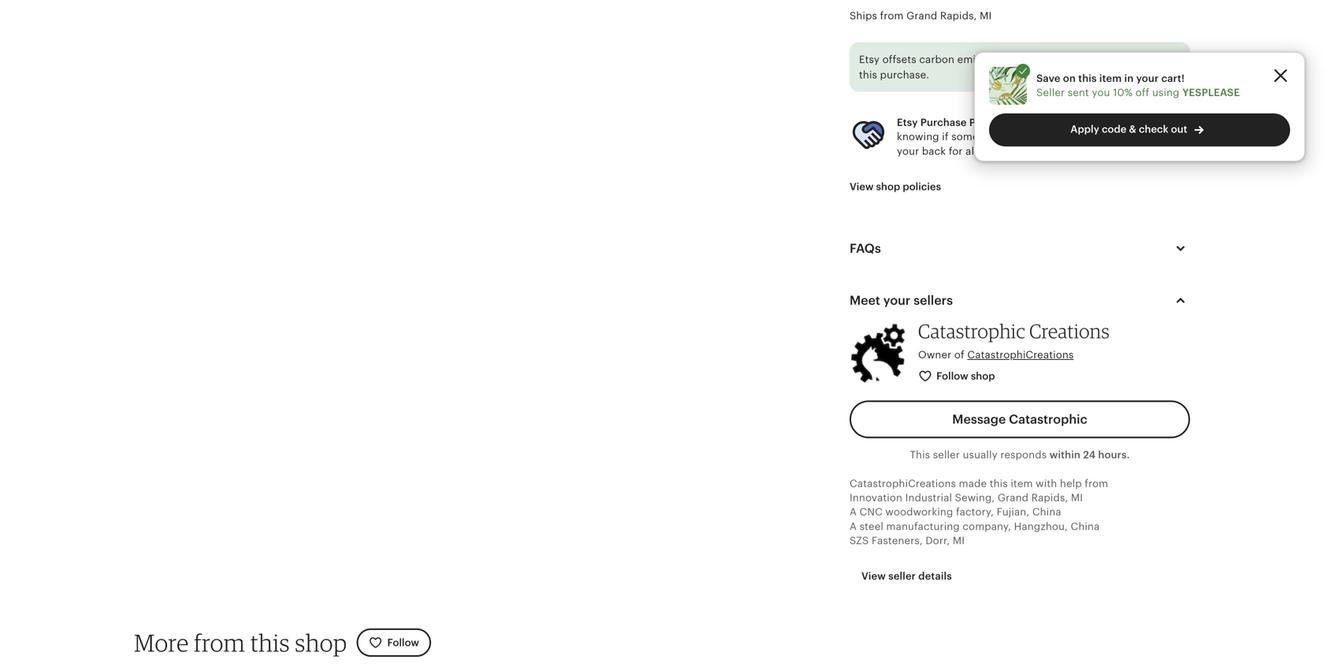 Task type: vqa. For each thing, say whether or not it's contained in the screenshot.
14.00
no



Task type: locate. For each thing, give the bounding box(es) containing it.
etsy offsets carbon emissions from shipping and packaging on this purchase.
[[859, 53, 1172, 81]]

0 vertical spatial your
[[1137, 72, 1159, 84]]

1 horizontal spatial item
[[1100, 72, 1122, 84]]

packaging
[[1104, 53, 1156, 65]]

0 vertical spatial china
[[1033, 507, 1062, 518]]

responds
[[1001, 449, 1047, 461]]

this seller usually responds within 24 hours.
[[910, 449, 1130, 461]]

1 horizontal spatial rapids,
[[1032, 492, 1068, 504]]

0 vertical spatial shop
[[876, 181, 900, 193]]

1 horizontal spatial shop
[[876, 181, 900, 193]]

item for 10%
[[1100, 72, 1122, 84]]

with left help
[[1036, 478, 1057, 490]]

within
[[1050, 449, 1081, 461]]

rapids, up carbon
[[940, 10, 977, 22]]

with up —
[[1069, 131, 1091, 143]]

mi right dorr,
[[953, 535, 965, 547]]

2 horizontal spatial on
[[1159, 53, 1172, 65]]

etsy left offsets
[[859, 53, 880, 65]]

shop
[[876, 181, 900, 193], [971, 370, 995, 382], [295, 629, 347, 658]]

1 horizontal spatial follow
[[937, 370, 969, 382]]

this for save on this item in your cart! seller sent you 10% off using yesplease
[[1079, 72, 1097, 84]]

etsy inside etsy offsets carbon emissions from shipping and packaging on this purchase.
[[859, 53, 880, 65]]

using
[[1153, 87, 1180, 99]]

follow for follow shop
[[937, 370, 969, 382]]

on inside the shop confidently on etsy knowing if something goes wrong with an order, we've got your back for all eligible purchases —
[[1117, 117, 1129, 129]]

1 vertical spatial view
[[862, 571, 886, 583]]

knowing
[[897, 131, 939, 143]]

0 vertical spatial with
[[1069, 131, 1091, 143]]

this
[[859, 69, 877, 81], [1079, 72, 1097, 84], [990, 478, 1008, 490], [250, 629, 290, 658]]

mi down help
[[1071, 492, 1083, 504]]

ships
[[850, 10, 877, 22]]

a up szs
[[850, 521, 857, 533]]

grand up fujian,
[[998, 492, 1029, 504]]

follow
[[937, 370, 969, 382], [387, 637, 419, 649]]

0 vertical spatial follow
[[937, 370, 969, 382]]

catastrophicreations inside catastrophicreations made this item with help from innovation industrial sewing, grand rapids, mi a cnc woodworking factory, fujian, china a steel manufacturing company, hangzhou, china szs fasteners, dorr, mi
[[850, 478, 956, 490]]

woodworking
[[886, 507, 953, 518]]

etsy
[[859, 53, 880, 65], [897, 117, 918, 129], [1132, 117, 1153, 129]]

shop for follow
[[971, 370, 995, 382]]

we've
[[1141, 131, 1169, 143]]

0 vertical spatial catastrophicreations
[[968, 349, 1074, 361]]

2 horizontal spatial etsy
[[1132, 117, 1153, 129]]

1 vertical spatial a
[[850, 521, 857, 533]]

1 vertical spatial your
[[897, 145, 919, 157]]

rapids, down help
[[1032, 492, 1068, 504]]

etsy inside the shop confidently on etsy knowing if something goes wrong with an order, we've got your back for all eligible purchases —
[[1132, 117, 1153, 129]]

china up hangzhou,
[[1033, 507, 1062, 518]]

0 horizontal spatial etsy
[[859, 53, 880, 65]]

purchase.
[[880, 69, 930, 81]]

this for more from this shop
[[250, 629, 290, 658]]

grand
[[907, 10, 938, 22], [998, 492, 1029, 504]]

1 vertical spatial on
[[1063, 72, 1076, 84]]

1 vertical spatial mi
[[1071, 492, 1083, 504]]

item for grand
[[1011, 478, 1033, 490]]

0 horizontal spatial rapids,
[[940, 10, 977, 22]]

1 horizontal spatial on
[[1117, 117, 1129, 129]]

rapids, inside catastrophicreations made this item with help from innovation industrial sewing, grand rapids, mi a cnc woodworking factory, fujian, china a steel manufacturing company, hangzhou, china szs fasteners, dorr, mi
[[1032, 492, 1068, 504]]

0 vertical spatial a
[[850, 507, 857, 518]]

your up 'off'
[[1137, 72, 1159, 84]]

catastrophic up of at the right of the page
[[918, 320, 1026, 343]]

etsy for etsy offsets carbon emissions from shipping and packaging on this purchase.
[[859, 53, 880, 65]]

2 vertical spatial on
[[1117, 117, 1129, 129]]

0 horizontal spatial catastrophicreations
[[850, 478, 956, 490]]

grand up carbon
[[907, 10, 938, 22]]

catastrophic up within
[[1009, 413, 1088, 427]]

1 horizontal spatial grand
[[998, 492, 1029, 504]]

0 horizontal spatial item
[[1011, 478, 1033, 490]]

0 horizontal spatial follow
[[387, 637, 419, 649]]

item inside catastrophicreations made this item with help from innovation industrial sewing, grand rapids, mi a cnc woodworking factory, fujian, china a steel manufacturing company, hangzhou, china szs fasteners, dorr, mi
[[1011, 478, 1033, 490]]

2 horizontal spatial shop
[[971, 370, 995, 382]]

an
[[1094, 131, 1106, 143]]

1 horizontal spatial with
[[1069, 131, 1091, 143]]

your
[[1137, 72, 1159, 84], [897, 145, 919, 157], [884, 293, 911, 308]]

your inside the shop confidently on etsy knowing if something goes wrong with an order, we've got your back for all eligible purchases —
[[897, 145, 919, 157]]

on up order,
[[1117, 117, 1129, 129]]

1 horizontal spatial mi
[[980, 10, 992, 22]]

goes
[[1008, 131, 1032, 143]]

something
[[952, 131, 1005, 143]]

follow for follow
[[387, 637, 419, 649]]

1 vertical spatial follow
[[387, 637, 419, 649]]

on
[[1159, 53, 1172, 65], [1063, 72, 1076, 84], [1117, 117, 1129, 129]]

0 vertical spatial item
[[1100, 72, 1122, 84]]

1 vertical spatial catastrophicreations
[[850, 478, 956, 490]]

seller left details
[[889, 571, 916, 583]]

with
[[1069, 131, 1091, 143], [1036, 478, 1057, 490]]

seller right this
[[933, 449, 960, 461]]

1 vertical spatial china
[[1071, 521, 1100, 533]]

10%
[[1113, 87, 1133, 99]]

rapids,
[[940, 10, 977, 22], [1032, 492, 1068, 504]]

order,
[[1108, 131, 1138, 143]]

on up sent
[[1063, 72, 1076, 84]]

1 vertical spatial grand
[[998, 492, 1029, 504]]

24
[[1083, 449, 1096, 461]]

yesplease
[[1183, 87, 1240, 99]]

shipping
[[1036, 53, 1080, 65]]

follow inside button
[[387, 637, 419, 649]]

view down szs
[[862, 571, 886, 583]]

off
[[1136, 87, 1150, 99]]

1 horizontal spatial etsy
[[897, 117, 918, 129]]

shop down catastrophicreations 'link'
[[971, 370, 995, 382]]

from inside etsy offsets carbon emissions from shipping and packaging on this purchase.
[[1010, 53, 1033, 65]]

etsy up we've
[[1132, 117, 1153, 129]]

seller for view
[[889, 571, 916, 583]]

0 vertical spatial rapids,
[[940, 10, 977, 22]]

catastrophic
[[918, 320, 1026, 343], [1009, 413, 1088, 427]]

2 a from the top
[[850, 521, 857, 533]]

2 vertical spatial shop
[[295, 629, 347, 658]]

0 vertical spatial catastrophic
[[918, 320, 1026, 343]]

purchases
[[1020, 145, 1071, 157]]

catastrophicreations link
[[968, 349, 1074, 361]]

view left policies
[[850, 181, 874, 193]]

1 vertical spatial seller
[[889, 571, 916, 583]]

view shop policies button
[[838, 173, 953, 201]]

2 vertical spatial your
[[884, 293, 911, 308]]

sellers
[[914, 293, 953, 308]]

this inside 'save on this item in your cart! seller sent you 10% off using yesplease'
[[1079, 72, 1097, 84]]

view seller details link
[[850, 563, 964, 591]]

this inside catastrophicreations made this item with help from innovation industrial sewing, grand rapids, mi a cnc woodworking factory, fujian, china a steel manufacturing company, hangzhou, china szs fasteners, dorr, mi
[[990, 478, 1008, 490]]

0 horizontal spatial with
[[1036, 478, 1057, 490]]

follow inside button
[[937, 370, 969, 382]]

meet your sellers
[[850, 293, 953, 308]]

your inside 'save on this item in your cart! seller sent you 10% off using yesplease'
[[1137, 72, 1159, 84]]

shop for view
[[876, 181, 900, 193]]

1 vertical spatial catastrophic
[[1009, 413, 1088, 427]]

your right meet
[[884, 293, 911, 308]]

catastrophicreations
[[968, 349, 1074, 361], [850, 478, 956, 490]]

0 horizontal spatial mi
[[953, 535, 965, 547]]

view inside button
[[850, 181, 874, 193]]

china right hangzhou,
[[1071, 521, 1100, 533]]

0 horizontal spatial grand
[[907, 10, 938, 22]]

catastrophicreations down meet your sellers dropdown button
[[968, 349, 1074, 361]]

1 vertical spatial with
[[1036, 478, 1057, 490]]

item down responds
[[1011, 478, 1033, 490]]

a
[[850, 507, 857, 518], [850, 521, 857, 533]]

catastrophic inside catastrophic creations owner of catastrophicreations
[[918, 320, 1026, 343]]

2 vertical spatial mi
[[953, 535, 965, 547]]

1 vertical spatial rapids,
[[1032, 492, 1068, 504]]

and
[[1083, 53, 1101, 65]]

view for view shop policies
[[850, 181, 874, 193]]

if
[[942, 131, 949, 143]]

1 horizontal spatial catastrophicreations
[[968, 349, 1074, 361]]

shop left policies
[[876, 181, 900, 193]]

seller for this
[[933, 449, 960, 461]]

from left shipping
[[1010, 53, 1033, 65]]

item
[[1100, 72, 1122, 84], [1011, 478, 1033, 490]]

purchase
[[921, 117, 967, 129]]

this
[[910, 449, 930, 461]]

carbon
[[919, 53, 955, 65]]

from right help
[[1085, 478, 1109, 490]]

1 vertical spatial shop
[[971, 370, 995, 382]]

0 vertical spatial on
[[1159, 53, 1172, 65]]

help
[[1060, 478, 1082, 490]]

1 vertical spatial item
[[1011, 478, 1033, 490]]

code
[[1102, 123, 1127, 135]]

item inside 'save on this item in your cart! seller sent you 10% off using yesplease'
[[1100, 72, 1122, 84]]

confidently
[[1057, 117, 1114, 129]]

etsy up "knowing"
[[897, 117, 918, 129]]

1 horizontal spatial seller
[[933, 449, 960, 461]]

protection:
[[970, 117, 1025, 129]]

item up you
[[1100, 72, 1122, 84]]

0 horizontal spatial seller
[[889, 571, 916, 583]]

a left cnc
[[850, 507, 857, 518]]

mi up emissions
[[980, 10, 992, 22]]

mi
[[980, 10, 992, 22], [1071, 492, 1083, 504], [953, 535, 965, 547]]

seller
[[933, 449, 960, 461], [889, 571, 916, 583]]

on up the cart! on the top of page
[[1159, 53, 1172, 65]]

0 vertical spatial view
[[850, 181, 874, 193]]

your down "knowing"
[[897, 145, 919, 157]]

china
[[1033, 507, 1062, 518], [1071, 521, 1100, 533]]

etsy for etsy purchase protection:
[[897, 117, 918, 129]]

save
[[1037, 72, 1061, 84]]

catastrophicreations up industrial
[[850, 478, 956, 490]]

with inside catastrophicreations made this item with help from innovation industrial sewing, grand rapids, mi a cnc woodworking factory, fujian, china a steel manufacturing company, hangzhou, china szs fasteners, dorr, mi
[[1036, 478, 1057, 490]]

0 vertical spatial seller
[[933, 449, 960, 461]]

0 horizontal spatial on
[[1063, 72, 1076, 84]]

industrial
[[905, 492, 952, 504]]

shop left follow button
[[295, 629, 347, 658]]

0 horizontal spatial shop
[[295, 629, 347, 658]]



Task type: describe. For each thing, give the bounding box(es) containing it.
cnc
[[860, 507, 883, 518]]

1 horizontal spatial china
[[1071, 521, 1100, 533]]

apply code & check out link
[[989, 114, 1290, 147]]

etsy purchase protection:
[[897, 117, 1025, 129]]

meet your sellers button
[[836, 282, 1205, 320]]

wrong
[[1035, 131, 1066, 143]]

you
[[1092, 87, 1110, 99]]

sent
[[1068, 87, 1089, 99]]

from right 'ships'
[[880, 10, 904, 22]]

faqs button
[[836, 230, 1205, 267]]

sewing,
[[955, 492, 995, 504]]

0 vertical spatial grand
[[907, 10, 938, 22]]

usually
[[963, 449, 998, 461]]

owner
[[918, 349, 952, 361]]

on inside 'save on this item in your cart! seller sent you 10% off using yesplease'
[[1063, 72, 1076, 84]]

follow shop
[[937, 370, 995, 382]]

message
[[952, 413, 1006, 427]]

catastrophic inside button
[[1009, 413, 1088, 427]]

0 horizontal spatial china
[[1033, 507, 1062, 518]]

company,
[[963, 521, 1011, 533]]

ships from grand rapids, mi
[[850, 10, 992, 22]]

apply
[[1071, 123, 1100, 135]]

szs
[[850, 535, 869, 547]]

view for view seller details
[[862, 571, 886, 583]]

2 horizontal spatial mi
[[1071, 492, 1083, 504]]

made
[[959, 478, 987, 490]]

faqs
[[850, 241, 881, 256]]

view seller details
[[862, 571, 952, 583]]

emissions
[[958, 53, 1007, 65]]

message catastrophic
[[952, 413, 1088, 427]]

check
[[1139, 123, 1169, 135]]

this inside etsy offsets carbon emissions from shipping and packaging on this purchase.
[[859, 69, 877, 81]]

view shop policies
[[850, 181, 941, 193]]

seller
[[1037, 87, 1065, 99]]

for
[[949, 145, 963, 157]]

in
[[1125, 72, 1134, 84]]

—
[[1074, 145, 1083, 157]]

grand inside catastrophicreations made this item with help from innovation industrial sewing, grand rapids, mi a cnc woodworking factory, fujian, china a steel manufacturing company, hangzhou, china szs fasteners, dorr, mi
[[998, 492, 1029, 504]]

of
[[955, 349, 965, 361]]

creations
[[1030, 320, 1110, 343]]

eligible
[[980, 145, 1017, 157]]

fujian,
[[997, 507, 1030, 518]]

from right more
[[194, 629, 245, 658]]

fasteners,
[[872, 535, 923, 547]]

catastrophic creations owner of catastrophicreations
[[918, 320, 1110, 361]]

meet
[[850, 293, 880, 308]]

follow shop button
[[907, 362, 1009, 391]]

got
[[1172, 131, 1189, 143]]

dorr,
[[926, 535, 950, 547]]

catastrophicreations inside catastrophic creations owner of catastrophicreations
[[968, 349, 1074, 361]]

this for catastrophicreations made this item with help from innovation industrial sewing, grand rapids, mi a cnc woodworking factory, fujian, china a steel manufacturing company, hangzhou, china szs fasteners, dorr, mi
[[990, 478, 1008, 490]]

shop
[[1028, 117, 1054, 129]]

shop confidently on etsy knowing if something goes wrong with an order, we've got your back for all eligible purchases —
[[897, 117, 1189, 157]]

innovation
[[850, 492, 903, 504]]

policies
[[903, 181, 941, 193]]

out
[[1171, 123, 1188, 135]]

apply code & check out
[[1071, 123, 1188, 135]]

from inside catastrophicreations made this item with help from innovation industrial sewing, grand rapids, mi a cnc woodworking factory, fujian, china a steel manufacturing company, hangzhou, china szs fasteners, dorr, mi
[[1085, 478, 1109, 490]]

steel
[[860, 521, 884, 533]]

catastrophicreations made this item with help from innovation industrial sewing, grand rapids, mi a cnc woodworking factory, fujian, china a steel manufacturing company, hangzhou, china szs fasteners, dorr, mi
[[850, 478, 1109, 547]]

0 vertical spatial mi
[[980, 10, 992, 22]]

&
[[1129, 123, 1137, 135]]

all
[[966, 145, 977, 157]]

save on this item in your cart! seller sent you 10% off using yesplease
[[1037, 72, 1240, 99]]

hangzhou,
[[1014, 521, 1068, 533]]

1 a from the top
[[850, 507, 857, 518]]

factory,
[[956, 507, 994, 518]]

catastrophic creations image
[[850, 324, 909, 383]]

follow button
[[357, 629, 431, 658]]

details
[[919, 571, 952, 583]]

more from this shop
[[134, 629, 347, 658]]

back
[[922, 145, 946, 157]]

manufacturing
[[887, 521, 960, 533]]

more
[[134, 629, 189, 658]]

on inside etsy offsets carbon emissions from shipping and packaging on this purchase.
[[1159, 53, 1172, 65]]

your inside dropdown button
[[884, 293, 911, 308]]

message catastrophic button
[[850, 401, 1190, 439]]

cart!
[[1162, 72, 1185, 84]]

offsets
[[883, 53, 917, 65]]

with inside the shop confidently on etsy knowing if something goes wrong with an order, we've got your back for all eligible purchases —
[[1069, 131, 1091, 143]]

hours.
[[1098, 449, 1130, 461]]



